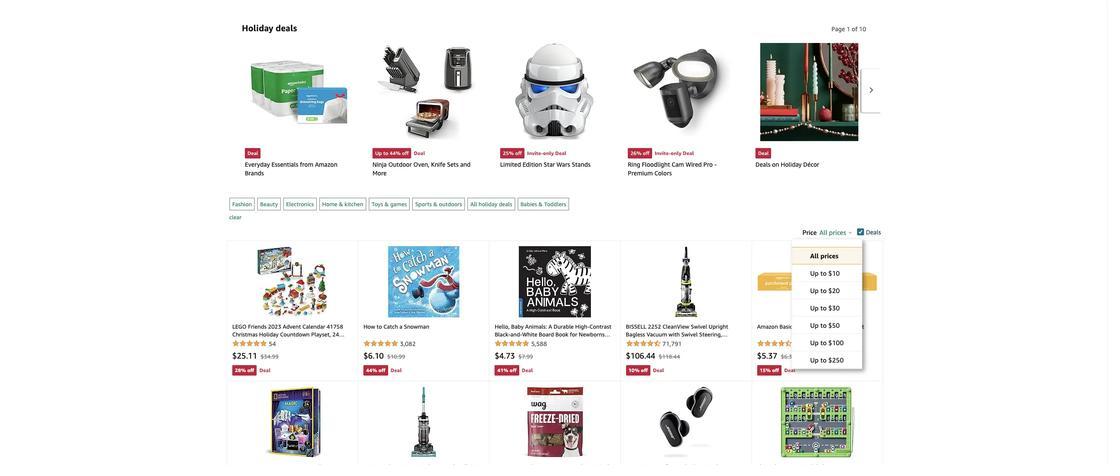 Task type: vqa. For each thing, say whether or not it's contained in the screenshot.
Mini-
yes



Task type: locate. For each thing, give the bounding box(es) containing it.
$106.44
[[626, 351, 656, 360]]

kitchen
[[345, 201, 364, 208]]

off right the 15% at the bottom
[[773, 367, 779, 373]]

up left "paper,"
[[811, 321, 819, 329]]

1 invite-only deal from the left
[[527, 150, 567, 156]]

electronics button
[[283, 198, 317, 211]]

only
[[543, 150, 554, 156], [671, 150, 682, 156]]

holiday inside the deal deals on holiday décor
[[781, 161, 802, 168]]

to for $20
[[821, 287, 827, 295]]

0 vertical spatial babies
[[521, 201, 537, 208]]

edition
[[523, 161, 542, 168]]

2 horizontal spatial and
[[495, 339, 505, 346]]

and down the "black-"
[[495, 339, 505, 346]]

1 horizontal spatial all
[[811, 252, 819, 260]]

all up 'up to $10'
[[811, 252, 819, 260]]

0 horizontal spatial invite-
[[527, 150, 543, 156]]

deal: limited edition star wars stands; element
[[497, 40, 612, 172]]

0 horizontal spatial all
[[471, 201, 477, 208]]

44% down $6.10
[[366, 367, 377, 373]]

44% inside deal: ninja outdoor oven, knife sets and more; 'element'
[[390, 150, 401, 156]]

0 vertical spatial 44%
[[390, 150, 401, 156]]

to inside deal: ninja outdoor oven, knife sets and more; 'element'
[[383, 150, 389, 156]]

up inside deal: ninja outdoor oven, knife sets and more; 'element'
[[375, 150, 382, 156]]

ninja outdoor oven, knife sets and more image
[[378, 45, 476, 139]]

0 horizontal spatial only
[[543, 150, 554, 156]]

2 horizontal spatial all
[[820, 228, 828, 236]]

amazon basics parchment paper, 90 sq ft
[[758, 323, 865, 330]]

1 vertical spatial and
[[495, 339, 505, 346]]

44%
[[390, 150, 401, 156], [366, 367, 377, 373]]

deal: everyday essentials from amazon brands; element
[[242, 40, 356, 181]]

surprises
[[275, 339, 299, 346]]

1 horizontal spatial deals
[[867, 228, 881, 236]]

2 invite-only deal from the left
[[655, 150, 694, 156]]

up to 44% off
[[375, 150, 409, 156]]

1 vertical spatial 44%
[[366, 367, 377, 373]]

to
[[383, 150, 389, 156], [821, 269, 827, 277], [821, 287, 827, 295], [821, 304, 827, 312], [821, 321, 827, 329], [377, 323, 382, 330], [821, 339, 827, 347], [821, 356, 827, 364]]

pet
[[263, 347, 271, 353]]

all left holiday
[[471, 201, 477, 208]]

all right price
[[820, 228, 828, 236]]

$25.11 $34.99
[[232, 351, 279, 360]]

5,588
[[531, 340, 547, 347]]

wired
[[686, 161, 702, 168]]

2 vertical spatial holiday
[[259, 331, 279, 338]]

for
[[570, 331, 578, 338]]

premium
[[628, 169, 653, 177]]

off right 28%
[[247, 367, 254, 373]]

0 horizontal spatial invite-only deal timer
[[527, 150, 608, 156]]

1 horizontal spatial and
[[460, 161, 471, 168]]

only up cam
[[671, 150, 682, 156]]

playset,
[[311, 331, 331, 338]]

to left $250
[[821, 356, 827, 364]]

$118.44
[[659, 353, 680, 360]]

up for up to $250
[[811, 356, 819, 364]]

up down 'up to $100'
[[811, 356, 819, 364]]

up to $250
[[811, 356, 844, 364]]

to for $100
[[821, 339, 827, 347]]

up left $10
[[811, 269, 819, 277]]

to for $50
[[821, 321, 827, 329]]

off down $6.10 $10.99
[[379, 367, 386, 373]]

prices up 'up to $10'
[[821, 252, 839, 260]]

up up amazon basics parchment paper, 90 sq ft
[[811, 304, 819, 312]]

next image
[[869, 87, 874, 94]]

0 horizontal spatial 44%
[[366, 367, 377, 373]]

invite-only deal
[[527, 150, 567, 156], [655, 150, 694, 156]]

1 & from the left
[[339, 201, 343, 208]]

& for babies
[[539, 201, 543, 208]]

54
[[269, 340, 276, 347]]

1 vertical spatial holiday
[[781, 161, 802, 168]]

to for $30
[[821, 304, 827, 312]]

invite-only deal up limited edition star wars stands
[[527, 150, 567, 156]]

1 horizontal spatial amazon
[[758, 323, 778, 330]]

outdoors
[[439, 201, 462, 208]]

1 vertical spatial deals
[[499, 201, 512, 208]]

all prices left popover icon
[[820, 228, 847, 236]]

1 horizontal spatial 44%
[[390, 150, 401, 156]]

only inside deal: ring floodlight cam wired pro - premium colors; element
[[671, 150, 682, 156]]

a
[[400, 323, 403, 330]]

and left 8
[[247, 347, 256, 353]]

2 & from the left
[[385, 201, 389, 208]]

countdown
[[280, 331, 310, 338]]

off inside deal: limited edition star wars stands; element
[[515, 150, 522, 156]]

prices left popover icon
[[830, 228, 847, 236]]

1 invite- from the left
[[527, 150, 543, 156]]

41758
[[327, 323, 343, 330]]

invite-only deal timer for wars
[[527, 150, 608, 156]]

10
[[860, 25, 867, 33]]

0 horizontal spatial contrast
[[540, 339, 562, 346]]

0 vertical spatial and
[[460, 161, 471, 168]]

all holiday deals button
[[468, 198, 516, 211]]

10% off
[[629, 367, 648, 373]]

0 horizontal spatial amazon
[[315, 161, 338, 168]]

off for 44% off
[[379, 367, 386, 373]]

up up 'ninja' on the top left
[[375, 150, 382, 156]]

$50
[[829, 321, 840, 329]]

1 horizontal spatial deals
[[499, 201, 512, 208]]

& for home
[[339, 201, 343, 208]]

parchment
[[797, 323, 825, 330]]

1 vertical spatial contrast
[[540, 339, 562, 346]]

deal: ring floodlight cam wired pro - premium colors; element
[[625, 40, 739, 181]]

up to $50
[[811, 321, 840, 329]]

1 vertical spatial babies
[[506, 339, 523, 346]]

4 & from the left
[[539, 201, 543, 208]]

0 vertical spatial deals
[[756, 161, 771, 168]]

invite-only deal timer for wired
[[655, 150, 736, 156]]

invite-only deal inside deal: ring floodlight cam wired pro - premium colors; element
[[655, 150, 694, 156]]

and inside lego friends 2023 advent calendar 41758 christmas holiday countdown playset, 24 collectible daily surprises including 2 mini- dolls and 8 pet figures
[[247, 347, 256, 353]]

invite-only deal timer up wired
[[655, 150, 736, 156]]

0 horizontal spatial and
[[247, 347, 256, 353]]

to right how
[[377, 323, 382, 330]]

invite- up edition
[[527, 150, 543, 156]]

0 vertical spatial amazon
[[315, 161, 338, 168]]

15% off
[[760, 367, 779, 373]]

invite-only deal timer inside deal: ring floodlight cam wired pro - premium colors; element
[[655, 150, 736, 156]]

stands
[[572, 161, 591, 168]]

1 invite-only deal timer from the left
[[527, 150, 608, 156]]

44% off
[[366, 367, 386, 373]]

toys
[[372, 201, 383, 208]]

brands
[[245, 169, 264, 177]]

off inside deal: ring floodlight cam wired pro - premium colors; element
[[643, 150, 650, 156]]

1 vertical spatial deals
[[867, 228, 881, 236]]

baby
[[511, 323, 524, 330]]

deals inside the deal deals on holiday décor
[[756, 161, 771, 168]]

invite-only deal for star
[[527, 150, 567, 156]]

snowman
[[404, 323, 430, 330]]

1 horizontal spatial invite-only deal
[[655, 150, 694, 156]]

high-
[[576, 323, 590, 330]]

deals
[[756, 161, 771, 168], [867, 228, 881, 236]]

off right 26%
[[643, 150, 650, 156]]

invite- for floodlight
[[655, 150, 671, 156]]

to left $10
[[821, 269, 827, 277]]

invite-only deal timer up wars
[[527, 150, 608, 156]]

& right home
[[339, 201, 343, 208]]

2 invite- from the left
[[655, 150, 671, 156]]

1
[[847, 25, 851, 33]]

toys & games button
[[369, 198, 410, 211]]

contrast up newborns
[[590, 323, 612, 330]]

invite- up floodlight
[[655, 150, 671, 156]]

deals right checkbox icon
[[867, 228, 881, 236]]

off up outdoor
[[402, 150, 409, 156]]

&
[[339, 201, 343, 208], [385, 201, 389, 208], [434, 201, 438, 208], [539, 201, 543, 208]]

deals left on at the right
[[756, 161, 771, 168]]

floodlight
[[642, 161, 670, 168]]

christmas
[[232, 331, 258, 338]]

off right 10%
[[641, 367, 648, 373]]

0 vertical spatial all prices
[[820, 228, 847, 236]]

2 only from the left
[[671, 150, 682, 156]]

deal everyday essentials from amazon brands
[[245, 150, 338, 177]]

off for 10% off
[[641, 367, 648, 373]]

everyday essentials from amazon brands image
[[250, 60, 348, 124]]

contrast down "board"
[[540, 339, 562, 346]]

$34.99
[[261, 353, 279, 360]]

ring floodlight cam wired pro - premium colors link
[[628, 160, 736, 177]]

how to catch a snowman
[[364, 323, 430, 330]]

1 horizontal spatial only
[[671, 150, 682, 156]]

& right the sports
[[434, 201, 438, 208]]

amazon right from
[[315, 161, 338, 168]]

home & kitchen
[[322, 201, 364, 208]]

and
[[460, 161, 471, 168], [495, 339, 505, 346], [247, 347, 256, 353]]

invite-only deal timer inside deal: limited edition star wars stands; element
[[527, 150, 608, 156]]

1 horizontal spatial contrast
[[590, 323, 612, 330]]

to left $100
[[821, 339, 827, 347]]

and-
[[511, 331, 523, 338]]

paper,
[[826, 323, 842, 330]]

2 invite-only deal timer from the left
[[655, 150, 736, 156]]

0 horizontal spatial deals
[[756, 161, 771, 168]]

ninja outdoor oven, knife sets and more link
[[373, 160, 480, 177]]

to left the $50
[[821, 321, 827, 329]]

0 horizontal spatial deals
[[276, 23, 297, 33]]

1 horizontal spatial invite-only deal timer
[[655, 150, 736, 156]]

2 vertical spatial all
[[811, 252, 819, 260]]

to left $30
[[821, 304, 827, 312]]

& right toys
[[385, 201, 389, 208]]

to left the $20 on the bottom of page
[[821, 287, 827, 295]]

friends
[[248, 323, 267, 330]]

$5.37 $6.32
[[758, 351, 796, 360]]

off right '25%'
[[515, 150, 522, 156]]

only up star
[[543, 150, 554, 156]]

invite-only deal timer
[[527, 150, 608, 156], [655, 150, 736, 156]]

up left the $20 on the bottom of page
[[811, 287, 819, 295]]

up for up to $50
[[811, 321, 819, 329]]

0 vertical spatial all
[[471, 201, 477, 208]]

to up 'ninja' on the top left
[[383, 150, 389, 156]]

$100
[[829, 339, 844, 347]]

books)
[[564, 339, 581, 346]]

wars
[[557, 161, 570, 168]]

0 horizontal spatial invite-only deal
[[527, 150, 567, 156]]

babies inside hello, baby animals: a durable high-contrast black-and-white board book for newborns and babies (high-contrast books)
[[506, 339, 523, 346]]

invite-
[[527, 150, 543, 156], [655, 150, 671, 156]]

up for up to $10
[[811, 269, 819, 277]]

invite-only deal inside deal: limited edition star wars stands; element
[[527, 150, 567, 156]]

off for 41% off
[[510, 367, 517, 373]]

deal: ninja outdoor oven, knife sets and more; element
[[369, 40, 484, 181]]

$25.11
[[232, 351, 257, 360]]

44% up outdoor
[[390, 150, 401, 156]]

amazon left basics
[[758, 323, 778, 330]]

cam
[[672, 161, 684, 168]]

invite-only deal up cam
[[655, 150, 694, 156]]

to for catch
[[377, 323, 382, 330]]

all
[[471, 201, 477, 208], [820, 228, 828, 236], [811, 252, 819, 260]]

sports & outdoors
[[415, 201, 462, 208]]

holiday deals
[[242, 23, 297, 33]]

from
[[300, 161, 314, 168]]

up for up to $20
[[811, 287, 819, 295]]

$6.10 $10.99
[[364, 351, 405, 360]]

invite- inside deal: limited edition star wars stands; element
[[527, 150, 543, 156]]

on
[[773, 161, 780, 168]]

up
[[375, 150, 382, 156], [811, 269, 819, 277], [811, 287, 819, 295], [811, 304, 819, 312], [811, 321, 819, 329], [811, 339, 819, 347], [811, 356, 819, 364]]

invite- inside deal: ring floodlight cam wired pro - premium colors; element
[[655, 150, 671, 156]]

1 only from the left
[[543, 150, 554, 156]]

book
[[556, 331, 569, 338]]

up down amazon basics parchment paper, 90 sq ft
[[811, 339, 819, 347]]

$30
[[829, 304, 840, 312]]

& left toddlers
[[539, 201, 543, 208]]

white
[[523, 331, 538, 338]]

71,791
[[663, 340, 682, 347]]

amazon inside deal everyday essentials from amazon brands
[[315, 161, 338, 168]]

babies left toddlers
[[521, 201, 537, 208]]

babies inside button
[[521, 201, 537, 208]]

off right 41%
[[510, 367, 517, 373]]

deal inside the deal deals on holiday décor
[[759, 150, 769, 156]]

2 vertical spatial and
[[247, 347, 256, 353]]

1 horizontal spatial invite-
[[655, 150, 671, 156]]

3 & from the left
[[434, 201, 438, 208]]

0 vertical spatial contrast
[[590, 323, 612, 330]]

$106.44 $118.44
[[626, 351, 680, 360]]

all prices up 'up to $10'
[[811, 252, 839, 260]]

and right sets
[[460, 161, 471, 168]]

only inside deal: limited edition star wars stands; element
[[543, 150, 554, 156]]

0 vertical spatial prices
[[830, 228, 847, 236]]

babies down and-
[[506, 339, 523, 346]]

1 vertical spatial amazon
[[758, 323, 778, 330]]

dolls
[[232, 347, 245, 353]]



Task type: describe. For each thing, give the bounding box(es) containing it.
hello, baby animals: a durable high-contrast black-and-white board book for newborns and babies (high-contrast books)
[[495, 323, 612, 346]]

everyday
[[245, 161, 270, 168]]

28% off
[[235, 367, 254, 373]]

28%
[[235, 367, 246, 373]]

1 vertical spatial all
[[820, 228, 828, 236]]

limited edition star wars stands
[[500, 161, 591, 168]]

up to $10
[[811, 269, 840, 277]]

games
[[390, 201, 407, 208]]

sets
[[447, 161, 459, 168]]

$7.99
[[519, 353, 533, 360]]

deal timer
[[414, 150, 480, 156]]

clear
[[229, 214, 242, 221]]

8
[[258, 347, 261, 353]]

advent
[[283, 323, 301, 330]]

ninja outdoor oven, knife sets and more
[[373, 161, 471, 177]]

babies & toddlers button
[[518, 198, 570, 211]]

off inside deal: ninja outdoor oven, knife sets and more; 'element'
[[402, 150, 409, 156]]

26% off
[[631, 150, 650, 156]]

limited
[[500, 161, 521, 168]]

2
[[325, 339, 329, 346]]

to for 44%
[[383, 150, 389, 156]]

sq
[[851, 323, 858, 330]]

off for 25% off
[[515, 150, 522, 156]]

up for up to $30
[[811, 304, 819, 312]]

deals inside all holiday deals button
[[499, 201, 512, 208]]

collectible
[[232, 339, 260, 346]]

off for 28% off
[[247, 367, 254, 373]]

26%
[[631, 150, 642, 156]]

deal: deals on holiday décor ; element
[[752, 40, 867, 172]]

popover image
[[849, 232, 852, 234]]

invite-only deal for cam
[[655, 150, 694, 156]]

hello,
[[495, 323, 510, 330]]

electronics
[[286, 201, 314, 208]]

-
[[715, 161, 717, 168]]

deal inside 'element'
[[414, 150, 425, 156]]

holiday
[[479, 201, 498, 208]]

lego friends 2023 advent calendar 41758 christmas holiday countdown playset, 24 collectible daily surprises including 2 mini- dolls and 8 pet figures
[[232, 323, 343, 353]]

24
[[333, 331, 339, 338]]

knife
[[431, 161, 446, 168]]

25%
[[503, 150, 514, 156]]

essentials
[[272, 161, 299, 168]]

to for $10
[[821, 269, 827, 277]]

mini-
[[330, 339, 343, 346]]

page 1 of 10
[[832, 25, 867, 33]]

ft
[[859, 323, 865, 330]]

15%
[[760, 367, 771, 373]]

ring
[[628, 161, 641, 168]]

newborns
[[579, 331, 605, 338]]

$10
[[829, 269, 840, 277]]

& for toys
[[385, 201, 389, 208]]

toys & games
[[372, 201, 407, 208]]

invite- for edition
[[527, 150, 543, 156]]

$10.99
[[387, 353, 405, 360]]

to for $250
[[821, 356, 827, 364]]

outdoor
[[389, 161, 412, 168]]

$4.73
[[495, 351, 515, 360]]

décor
[[804, 161, 820, 168]]

only for star
[[543, 150, 554, 156]]

fashion button
[[229, 198, 255, 211]]

catch
[[384, 323, 398, 330]]

$6.32
[[781, 353, 796, 360]]

up for up to $100
[[811, 339, 819, 347]]

41%
[[498, 367, 509, 373]]

basics
[[780, 323, 795, 330]]

a
[[549, 323, 552, 330]]

calendar
[[303, 323, 325, 330]]

only for cam
[[671, 150, 682, 156]]

limited edition star wars stands link
[[500, 160, 608, 169]]

and inside hello, baby animals: a durable high-contrast black-and-white board book for newborns and babies (high-contrast books)
[[495, 339, 505, 346]]

0 vertical spatial deals
[[276, 23, 297, 33]]

page
[[832, 25, 845, 33]]

checkbox image
[[857, 228, 864, 235]]

limited edition star wars stands image
[[515, 43, 594, 141]]

lego
[[232, 323, 247, 330]]

up to $20
[[811, 287, 840, 295]]

deal deals on holiday décor
[[756, 150, 820, 168]]

90
[[843, 323, 850, 330]]

beauty button
[[257, 198, 281, 211]]

more
[[373, 169, 387, 177]]

figures
[[273, 347, 291, 353]]

off for 15% off
[[773, 367, 779, 373]]

deals on holiday décor link
[[756, 160, 864, 169]]

and inside ninja outdoor oven, knife sets and more
[[460, 161, 471, 168]]

deals on holiday décor image
[[761, 43, 859, 141]]

0 vertical spatial holiday
[[242, 23, 273, 33]]

toddlers
[[544, 201, 567, 208]]

ring floodlight cam wired pro - premium colors
[[628, 161, 717, 177]]

up to $100
[[811, 339, 844, 347]]

$20
[[829, 287, 840, 295]]

all inside button
[[471, 201, 477, 208]]

animals:
[[525, 323, 547, 330]]

$250
[[829, 356, 844, 364]]

1 vertical spatial prices
[[821, 252, 839, 260]]

daily
[[261, 339, 274, 346]]

10%
[[629, 367, 640, 373]]

off for 26% off
[[643, 150, 650, 156]]

& for sports
[[434, 201, 438, 208]]

deal inside deal everyday essentials from amazon brands
[[248, 150, 258, 156]]

pro
[[704, 161, 713, 168]]

ring floodlight cam wired pro - premium colors image
[[633, 48, 731, 136]]

home
[[322, 201, 338, 208]]

holiday inside lego friends 2023 advent calendar 41758 christmas holiday countdown playset, 24 collectible daily surprises including 2 mini- dolls and 8 pet figures
[[259, 331, 279, 338]]

ninja
[[373, 161, 387, 168]]

$4.73 $7.99
[[495, 351, 533, 360]]

1 vertical spatial all prices
[[811, 252, 839, 260]]

41% off
[[498, 367, 517, 373]]

up for up to 44% off
[[375, 150, 382, 156]]



